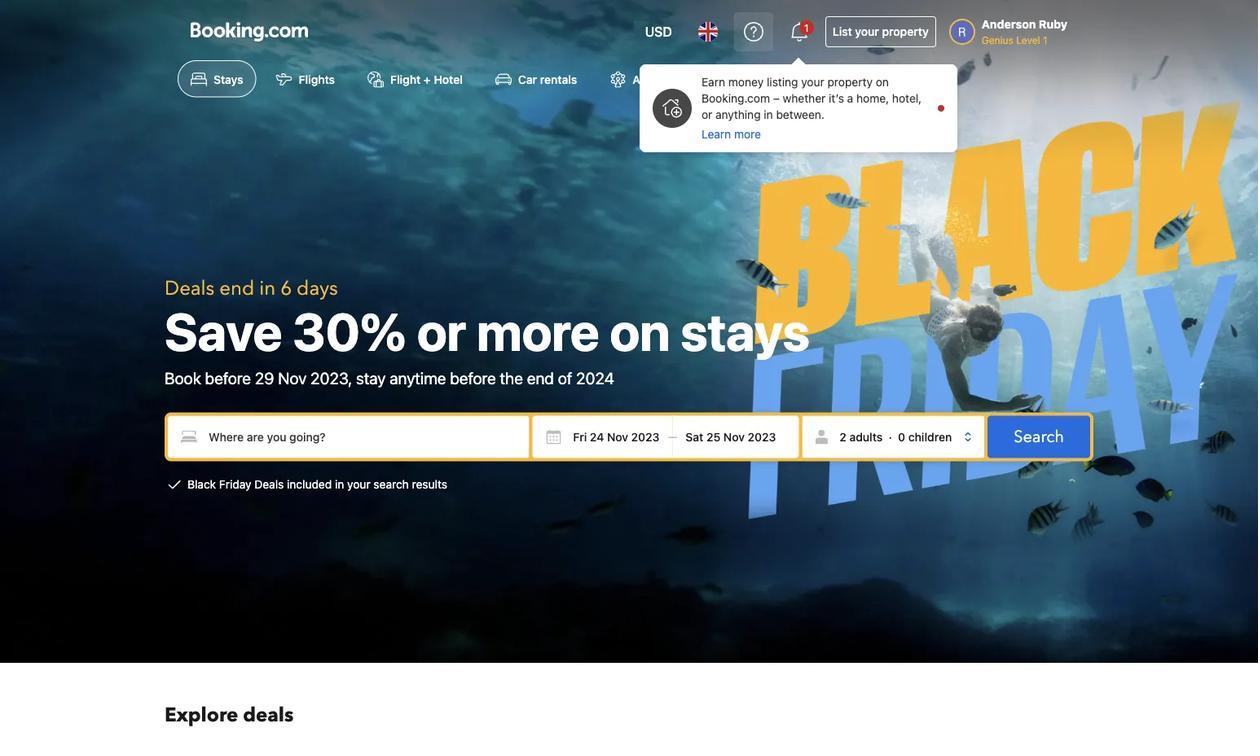 Task type: locate. For each thing, give the bounding box(es) containing it.
between.
[[776, 108, 825, 121]]

friday
[[219, 478, 251, 491]]

nov right sat
[[724, 430, 745, 444]]

adults
[[850, 430, 883, 444]]

booking.com
[[702, 92, 770, 105]]

30%
[[293, 300, 407, 362]]

flight
[[390, 72, 421, 86]]

2 horizontal spatial in
[[764, 108, 773, 121]]

more
[[734, 128, 761, 141], [477, 300, 600, 362]]

search
[[1014, 426, 1064, 448]]

nov right 29
[[278, 369, 307, 388]]

29
[[255, 369, 274, 388]]

on up the home,
[[876, 75, 889, 89]]

24
[[590, 430, 604, 444]]

stays
[[681, 300, 810, 362]]

1 horizontal spatial before
[[450, 369, 496, 388]]

1 horizontal spatial property
[[882, 25, 929, 38]]

1 horizontal spatial your
[[801, 75, 825, 89]]

2 horizontal spatial nov
[[724, 430, 745, 444]]

none search field containing search
[[165, 413, 1094, 462]]

taxis
[[789, 72, 814, 86]]

2023
[[631, 430, 660, 444], [748, 430, 776, 444]]

1 vertical spatial deals
[[255, 478, 284, 491]]

property
[[882, 25, 929, 38], [828, 75, 873, 89]]

1 vertical spatial end
[[527, 369, 554, 388]]

attractions link
[[597, 60, 706, 97]]

0 horizontal spatial end
[[219, 276, 254, 303]]

in right included
[[335, 478, 344, 491]]

usd button
[[635, 12, 682, 51]]

or up anytime
[[417, 300, 466, 362]]

2 horizontal spatial your
[[855, 25, 879, 38]]

1 vertical spatial property
[[828, 75, 873, 89]]

your right list
[[855, 25, 879, 38]]

1 2023 from the left
[[631, 430, 660, 444]]

results
[[412, 478, 447, 491]]

black
[[187, 478, 216, 491]]

1 vertical spatial your
[[801, 75, 825, 89]]

svg image
[[686, 429, 702, 446]]

your
[[855, 25, 879, 38], [801, 75, 825, 89], [347, 478, 371, 491]]

1 horizontal spatial more
[[734, 128, 761, 141]]

0 horizontal spatial 1
[[804, 22, 809, 33]]

stay
[[356, 369, 386, 388]]

money
[[729, 75, 764, 89]]

in left "6"
[[259, 276, 276, 303]]

None search field
[[165, 413, 1094, 462]]

your left search
[[347, 478, 371, 491]]

1 vertical spatial in
[[259, 276, 276, 303]]

0 vertical spatial property
[[882, 25, 929, 38]]

0 vertical spatial more
[[734, 128, 761, 141]]

0 horizontal spatial in
[[259, 276, 276, 303]]

before
[[205, 369, 251, 388], [450, 369, 496, 388]]

more down anything
[[734, 128, 761, 141]]

0 vertical spatial or
[[702, 108, 713, 121]]

in right anything
[[764, 108, 773, 121]]

property right list
[[882, 25, 929, 38]]

1 horizontal spatial 2023
[[748, 430, 776, 444]]

usd
[[645, 24, 672, 40]]

genius
[[982, 34, 1014, 46]]

1 vertical spatial or
[[417, 300, 466, 362]]

1 horizontal spatial 25
[[731, 422, 741, 430]]

end left "6"
[[219, 276, 254, 303]]

1 horizontal spatial or
[[702, 108, 713, 121]]

0 horizontal spatial before
[[205, 369, 251, 388]]

more inside deals end in 6 days save 30% or more on stays book before 29 nov 2023, stay anytime before the end of 2024
[[477, 300, 600, 362]]

deals
[[243, 702, 294, 729]]

1 left list
[[804, 22, 809, 33]]

0 vertical spatial 1
[[804, 22, 809, 33]]

deals end in 6 days save 30% or more on stays book before 29 nov 2023, stay anytime before the end of 2024
[[165, 276, 810, 388]]

more up 'the'
[[477, 300, 600, 362]]

hotel
[[434, 72, 463, 86]]

2 before from the left
[[450, 369, 496, 388]]

2023 left svg image
[[631, 430, 660, 444]]

1 horizontal spatial nov
[[607, 430, 628, 444]]

or
[[702, 108, 713, 121], [417, 300, 466, 362]]

2
[[840, 430, 847, 444]]

1 horizontal spatial 1
[[1043, 34, 1048, 46]]

before left 'the'
[[450, 369, 496, 388]]

0 horizontal spatial on
[[610, 300, 670, 362]]

earn money listing your property on booking.com – whether it's a home, hotel, or anything in between. learn more
[[702, 75, 922, 141]]

0 vertical spatial in
[[764, 108, 773, 121]]

0 horizontal spatial your
[[347, 478, 371, 491]]

0 horizontal spatial property
[[828, 75, 873, 89]]

your inside earn money listing your property on booking.com – whether it's a home, hotel, or anything in between. learn more
[[801, 75, 825, 89]]

your up 'whether'
[[801, 75, 825, 89]]

listing
[[767, 75, 798, 89]]

in inside earn money listing your property on booking.com – whether it's a home, hotel, or anything in between. learn more
[[764, 108, 773, 121]]

end
[[219, 276, 254, 303], [527, 369, 554, 388]]

included
[[287, 478, 332, 491]]

1
[[804, 22, 809, 33], [1043, 34, 1048, 46]]

1 vertical spatial more
[[477, 300, 600, 362]]

the
[[500, 369, 523, 388]]

children
[[909, 430, 952, 444]]

0 horizontal spatial more
[[477, 300, 600, 362]]

fri
[[573, 430, 587, 444]]

1 before from the left
[[205, 369, 251, 388]]

explore deals
[[165, 702, 294, 729]]

airport
[[748, 72, 786, 86]]

on
[[876, 75, 889, 89], [610, 300, 670, 362]]

1 right level
[[1043, 34, 1048, 46]]

end left of on the left of page
[[527, 369, 554, 388]]

0 horizontal spatial deals
[[165, 276, 215, 303]]

2023 right sat
[[748, 430, 776, 444]]

0 horizontal spatial nov
[[278, 369, 307, 388]]

in
[[764, 108, 773, 121], [259, 276, 276, 303], [335, 478, 344, 491]]

deals
[[165, 276, 215, 303], [255, 478, 284, 491]]

1 vertical spatial on
[[610, 300, 670, 362]]

flight + hotel link
[[355, 60, 476, 97]]

25
[[731, 422, 741, 430], [707, 430, 721, 444]]

1 vertical spatial 1
[[1043, 34, 1048, 46]]

property up a
[[828, 75, 873, 89]]

earn
[[702, 75, 725, 89]]

0 horizontal spatial 2023
[[631, 430, 660, 444]]

or up 'learn'
[[702, 108, 713, 121]]

1 horizontal spatial deals
[[255, 478, 284, 491]]

0 vertical spatial deals
[[165, 276, 215, 303]]

on up the 2024
[[610, 300, 670, 362]]

search button
[[988, 416, 1091, 459]]

save
[[165, 300, 282, 362]]

1 horizontal spatial in
[[335, 478, 344, 491]]

before left 29
[[205, 369, 251, 388]]

whether
[[783, 92, 826, 105]]

nov right 24
[[607, 430, 628, 444]]

list your property link
[[826, 16, 936, 47]]

0 horizontal spatial or
[[417, 300, 466, 362]]

property inside earn money listing your property on booking.com – whether it's a home, hotel, or anything in between. learn more
[[828, 75, 873, 89]]

0 vertical spatial your
[[855, 25, 879, 38]]

nov
[[278, 369, 307, 388], [607, 430, 628, 444], [724, 430, 745, 444]]

0 vertical spatial on
[[876, 75, 889, 89]]

2 2023 from the left
[[748, 430, 776, 444]]

rentals
[[540, 72, 577, 86]]

1 horizontal spatial on
[[876, 75, 889, 89]]



Task type: describe. For each thing, give the bounding box(es) containing it.
1 inside button
[[804, 22, 809, 33]]

or inside deals end in 6 days save 30% or more on stays book before 29 nov 2023, stay anytime before the end of 2024
[[417, 300, 466, 362]]

–
[[773, 92, 780, 105]]

flights
[[299, 72, 335, 86]]

anytime
[[390, 369, 446, 388]]

nov inside deals end in 6 days save 30% or more on stays book before 29 nov 2023, stay anytime before the end of 2024
[[278, 369, 307, 388]]

explore
[[165, 702, 238, 729]]

in inside deals end in 6 days save 30% or more on stays book before 29 nov 2023, stay anytime before the end of 2024
[[259, 276, 276, 303]]

on inside earn money listing your property on booking.com – whether it's a home, hotel, or anything in between. learn more
[[876, 75, 889, 89]]

Please type your destination search field
[[168, 416, 529, 459]]

list
[[833, 25, 852, 38]]

0
[[898, 430, 906, 444]]

hotel,
[[892, 92, 922, 105]]

2023 for fri 24 nov 2023
[[631, 430, 660, 444]]

car
[[518, 72, 537, 86]]

2 adults · 0 children
[[840, 430, 952, 444]]

home,
[[857, 92, 889, 105]]

airport taxis link
[[712, 60, 827, 97]]

svg image
[[545, 429, 562, 446]]

+
[[424, 72, 431, 86]]

2023,
[[311, 369, 352, 388]]

stays link
[[178, 60, 256, 97]]

0 vertical spatial end
[[219, 276, 254, 303]]

fri 24 nov 2023
[[573, 430, 660, 444]]

deals inside deals end in 6 days save 30% or more on stays book before 29 nov 2023, stay anytime before the end of 2024
[[165, 276, 215, 303]]

on inside deals end in 6 days save 30% or more on stays book before 29 nov 2023, stay anytime before the end of 2024
[[610, 300, 670, 362]]

ruby
[[1039, 18, 1068, 31]]

anderson
[[982, 18, 1036, 31]]

sat
[[686, 430, 704, 444]]

car rentals
[[518, 72, 577, 86]]

search
[[374, 478, 409, 491]]

sat 25 nov 2023
[[686, 430, 776, 444]]

learn
[[702, 128, 731, 141]]

nov for sat 25 nov 2023
[[724, 430, 745, 444]]

anderson ruby genius level 1
[[982, 18, 1068, 46]]

2 vertical spatial in
[[335, 478, 344, 491]]

days
[[297, 276, 338, 303]]

6
[[281, 276, 292, 303]]

book
[[165, 369, 201, 388]]

1 inside anderson ruby genius level 1
[[1043, 34, 1048, 46]]

airport taxis
[[748, 72, 814, 86]]

2024
[[576, 369, 614, 388]]

0 horizontal spatial 25
[[707, 430, 721, 444]]

stays
[[214, 72, 243, 86]]

car rentals link
[[482, 60, 590, 97]]

nov for fri 24 nov 2023
[[607, 430, 628, 444]]

·
[[889, 430, 892, 444]]

attractions
[[633, 72, 692, 86]]

2 vertical spatial your
[[347, 478, 371, 491]]

booking.com online hotel reservations image
[[191, 22, 308, 42]]

1 button
[[780, 12, 819, 51]]

black friday deals included in your search results
[[187, 478, 447, 491]]

of
[[558, 369, 572, 388]]

anything
[[716, 108, 761, 121]]

list your property
[[833, 25, 929, 38]]

it's
[[829, 92, 844, 105]]

2023 for sat 25 nov 2023
[[748, 430, 776, 444]]

flights link
[[263, 60, 348, 97]]

flight + hotel
[[390, 72, 463, 86]]

or inside earn money listing your property on booking.com – whether it's a home, hotel, or anything in between. learn more
[[702, 108, 713, 121]]

1 horizontal spatial end
[[527, 369, 554, 388]]

more inside earn money listing your property on booking.com – whether it's a home, hotel, or anything in between. learn more
[[734, 128, 761, 141]]

a
[[847, 92, 854, 105]]

level
[[1017, 34, 1041, 46]]



Task type: vqa. For each thing, say whether or not it's contained in the screenshot.
filters,
no



